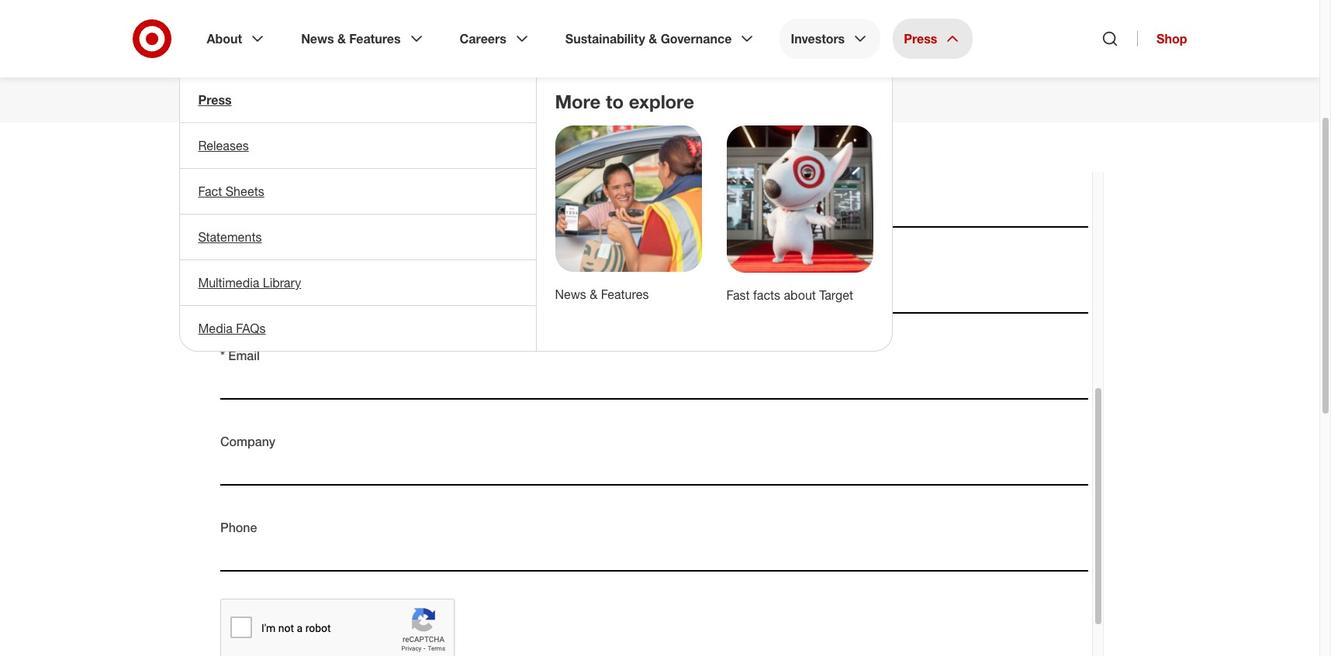 Task type: describe. For each thing, give the bounding box(es) containing it.
investors link
[[780, 19, 881, 59]]

2 horizontal spatial &
[[649, 31, 657, 47]]

0 vertical spatial email
[[376, 0, 409, 10]]

from
[[452, 0, 481, 10]]

releases.
[[407, 33, 462, 50]]

0 horizontal spatial press link
[[180, 78, 536, 123]]

0 horizontal spatial &
[[337, 31, 346, 47]]

can
[[493, 33, 516, 50]]

1 horizontal spatial and
[[489, 13, 512, 30]]

relations.
[[659, 0, 720, 10]]

statements
[[198, 230, 262, 245]]

investor
[[605, 0, 655, 10]]

opt
[[216, 0, 239, 10]]

1 vertical spatial of
[[454, 53, 466, 71]]

1 vertical spatial email
[[470, 53, 503, 71]]

1 horizontal spatial receive
[[743, 33, 788, 50]]

to down stock
[[727, 33, 739, 50]]

2 the from the left
[[381, 53, 401, 71]]

fast facts about target
[[726, 288, 853, 303]]

1 horizontal spatial news & features link
[[555, 287, 649, 303]]

shop link
[[1137, 31, 1187, 47]]

1 horizontal spatial &
[[590, 287, 597, 303]]

0 horizontal spatial of
[[428, 13, 440, 30]]

faqs
[[236, 321, 266, 337]]

news
[[370, 33, 403, 50]]

statements link
[[180, 215, 536, 260]]

0 vertical spatial features
[[349, 31, 401, 47]]

want
[[693, 33, 723, 50]]

multimedia library
[[198, 275, 301, 291]]

media faqs
[[198, 321, 266, 337]]

at
[[365, 53, 377, 71]]

through
[[264, 53, 313, 71]]

about link
[[196, 19, 278, 59]]

target inside opt in to receive investor email alerts from target corporation investor relations. subscribing to "all alerts" includes notification of events and webcasts, daily/weekly closing stock price, sec filings and financial news releases. you can customize which alerts you want to receive now, or through the link at the bottom of email alerts anytime.
[[485, 0, 523, 10]]

daily/weekly
[[583, 13, 660, 30]]

you
[[667, 33, 689, 50]]

closing
[[664, 13, 708, 30]]

0 horizontal spatial news & features
[[301, 31, 401, 47]]

corporation
[[527, 0, 601, 10]]

sheets
[[225, 184, 264, 199]]

investors
[[791, 31, 845, 47]]

now,
[[216, 53, 244, 71]]

"all
[[232, 13, 252, 30]]

2 horizontal spatial alerts
[[628, 33, 663, 50]]

media
[[198, 321, 233, 337]]

webcasts,
[[516, 13, 579, 30]]

stock
[[712, 13, 746, 30]]

site navigation element
[[0, 0, 1331, 657]]

to up about
[[216, 13, 228, 30]]

facts
[[753, 288, 780, 303]]

multimedia library link
[[180, 261, 536, 306]]

more
[[555, 90, 601, 113]]

more to explore
[[555, 90, 694, 113]]

you
[[466, 33, 489, 50]]



Task type: locate. For each thing, give the bounding box(es) containing it.
1 horizontal spatial press link
[[893, 19, 973, 59]]

news & features
[[301, 31, 401, 47], [555, 287, 649, 303]]

email down you
[[470, 53, 503, 71]]

sustainability & governance link
[[554, 19, 767, 59]]

alerts
[[413, 0, 448, 10], [628, 33, 663, 50], [507, 53, 542, 71]]

link
[[340, 53, 361, 71]]

notification
[[355, 13, 424, 30]]

1 vertical spatial press link
[[180, 78, 536, 123]]

anytime.
[[546, 53, 599, 71]]

news & features link
[[290, 19, 436, 59], [555, 287, 649, 303]]

0 vertical spatial and
[[489, 13, 512, 30]]

alerts"
[[255, 13, 295, 30]]

of down releases.
[[454, 53, 466, 71]]

1 vertical spatial and
[[288, 33, 311, 50]]

press
[[904, 31, 937, 47], [198, 92, 232, 108]]

&
[[337, 31, 346, 47], [649, 31, 657, 47], [590, 287, 597, 303]]

0 vertical spatial news & features
[[301, 31, 401, 47]]

alerts left from
[[413, 0, 448, 10]]

and up can
[[489, 13, 512, 30]]

features
[[349, 31, 401, 47], [601, 287, 649, 303]]

a team member hands a guest a starbucks bag at drive up image
[[555, 126, 702, 272]]

1 horizontal spatial features
[[601, 287, 649, 303]]

a cartoon version of the target mascot bullseye image
[[726, 126, 873, 273]]

bottom
[[405, 53, 450, 71]]

to right in
[[258, 0, 270, 10]]

0 vertical spatial news & features link
[[290, 19, 436, 59]]

the right "at"
[[381, 53, 401, 71]]

sec
[[216, 33, 244, 50]]

investor
[[323, 0, 372, 10]]

financial
[[315, 33, 366, 50]]

receive
[[274, 0, 319, 10], [743, 33, 788, 50]]

includes
[[299, 13, 351, 30]]

receive down price,
[[743, 33, 788, 50]]

1 horizontal spatial press
[[904, 31, 937, 47]]

news
[[301, 31, 334, 47], [555, 287, 586, 303]]

to
[[258, 0, 270, 10], [216, 13, 228, 30], [727, 33, 739, 50], [606, 90, 624, 113]]

1 vertical spatial target
[[819, 288, 853, 303]]

about
[[207, 31, 242, 47]]

sustainability
[[565, 31, 645, 47]]

1 vertical spatial features
[[601, 287, 649, 303]]

or
[[248, 53, 261, 71]]

0 vertical spatial press
[[904, 31, 937, 47]]

0 horizontal spatial email
[[376, 0, 409, 10]]

0 horizontal spatial and
[[288, 33, 311, 50]]

2 vertical spatial alerts
[[507, 53, 542, 71]]

1 vertical spatial news & features link
[[555, 287, 649, 303]]

opt in to receive investor email alerts from target corporation investor relations. subscribing to "all alerts" includes notification of events and webcasts, daily/weekly closing stock price, sec filings and financial news releases. you can customize which alerts you want to receive now, or through the link at the bottom of email alerts anytime.
[[216, 0, 798, 71]]

the left 'link'
[[317, 53, 336, 71]]

receive up alerts"
[[274, 0, 319, 10]]

1 vertical spatial news & features
[[555, 287, 649, 303]]

to inside site navigation element
[[606, 90, 624, 113]]

multimedia
[[198, 275, 259, 291]]

careers
[[460, 31, 506, 47]]

media faqs link
[[180, 306, 536, 351]]

0 vertical spatial of
[[428, 13, 440, 30]]

the
[[317, 53, 336, 71], [381, 53, 401, 71]]

0 horizontal spatial news & features link
[[290, 19, 436, 59]]

1 vertical spatial alerts
[[628, 33, 663, 50]]

fact
[[198, 184, 222, 199]]

alerts down 'daily/weekly'
[[628, 33, 663, 50]]

subscribing
[[724, 0, 798, 10]]

0 vertical spatial target
[[485, 0, 523, 10]]

1 vertical spatial receive
[[743, 33, 788, 50]]

in
[[243, 0, 254, 10]]

1 horizontal spatial news & features
[[555, 287, 649, 303]]

of
[[428, 13, 440, 30], [454, 53, 466, 71]]

1 horizontal spatial target
[[819, 288, 853, 303]]

0 horizontal spatial alerts
[[413, 0, 448, 10]]

1 horizontal spatial the
[[381, 53, 401, 71]]

0 vertical spatial alerts
[[413, 0, 448, 10]]

0 vertical spatial news
[[301, 31, 334, 47]]

0 horizontal spatial target
[[485, 0, 523, 10]]

releases link
[[180, 123, 536, 168]]

0 horizontal spatial news
[[301, 31, 334, 47]]

customize
[[520, 33, 583, 50]]

shop
[[1157, 31, 1187, 47]]

email
[[376, 0, 409, 10], [470, 53, 503, 71]]

1 vertical spatial news
[[555, 287, 586, 303]]

1 horizontal spatial alerts
[[507, 53, 542, 71]]

and
[[489, 13, 512, 30], [288, 33, 311, 50]]

1 horizontal spatial email
[[470, 53, 503, 71]]

target right about
[[819, 288, 853, 303]]

1 horizontal spatial of
[[454, 53, 466, 71]]

events
[[444, 13, 485, 30]]

releases
[[198, 138, 249, 154]]

filings
[[248, 33, 284, 50]]

careers link
[[449, 19, 542, 59]]

1 the from the left
[[317, 53, 336, 71]]

0 horizontal spatial receive
[[274, 0, 319, 10]]

which
[[587, 33, 624, 50]]

alerts down can
[[507, 53, 542, 71]]

1 vertical spatial press
[[198, 92, 232, 108]]

to right the 'more'
[[606, 90, 624, 113]]

0 horizontal spatial features
[[349, 31, 401, 47]]

fast
[[726, 288, 750, 303]]

fast facts about target link
[[726, 288, 853, 303]]

explore
[[629, 90, 694, 113]]

and up through
[[288, 33, 311, 50]]

1 horizontal spatial news
[[555, 287, 586, 303]]

0 vertical spatial receive
[[274, 0, 319, 10]]

target
[[485, 0, 523, 10], [819, 288, 853, 303]]

target inside site navigation element
[[819, 288, 853, 303]]

library
[[263, 275, 301, 291]]

of up releases.
[[428, 13, 440, 30]]

press link
[[893, 19, 973, 59], [180, 78, 536, 123]]

0 horizontal spatial press
[[198, 92, 232, 108]]

0 horizontal spatial the
[[317, 53, 336, 71]]

fact sheets
[[198, 184, 264, 199]]

sustainability & governance
[[565, 31, 732, 47]]

target up careers link
[[485, 0, 523, 10]]

price,
[[750, 13, 785, 30]]

governance
[[661, 31, 732, 47]]

about
[[784, 288, 816, 303]]

fact sheets link
[[180, 169, 536, 214]]

0 vertical spatial press link
[[893, 19, 973, 59]]

email up notification
[[376, 0, 409, 10]]



Task type: vqa. For each thing, say whether or not it's contained in the screenshot.
alerts"
yes



